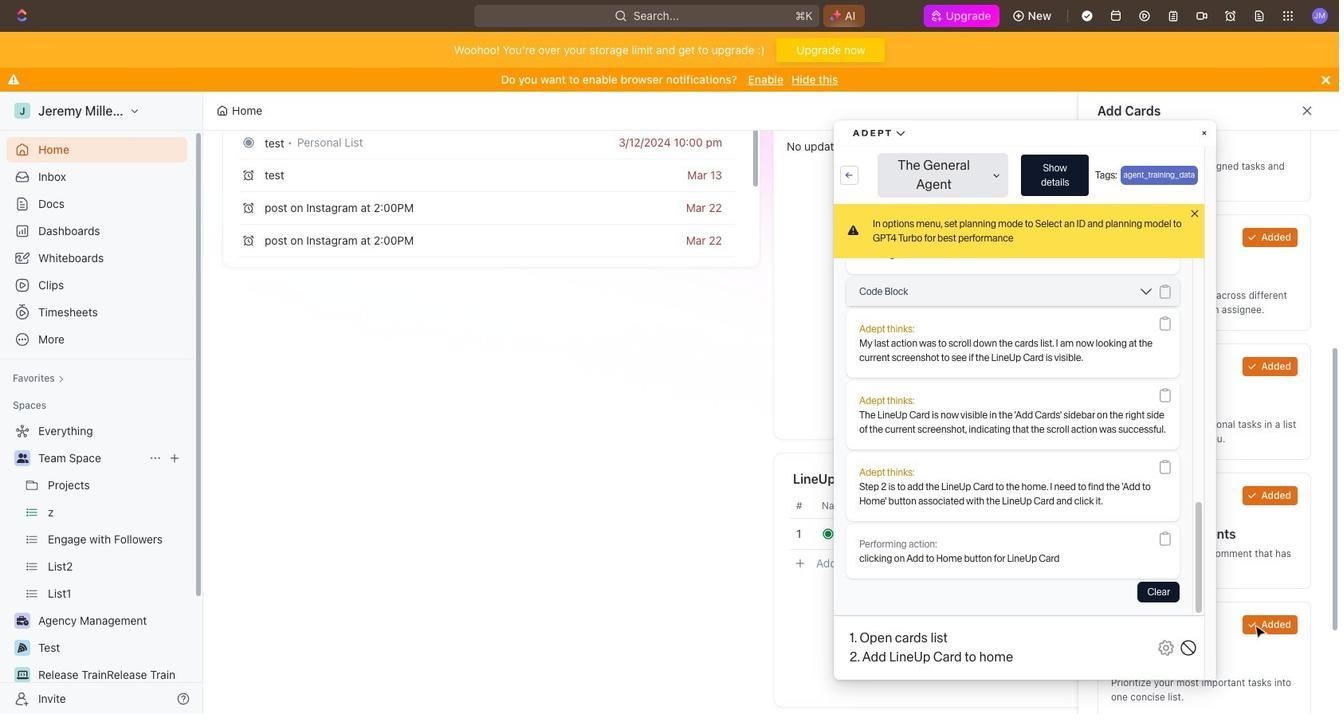 Task type: describe. For each thing, give the bounding box(es) containing it.
tree inside sidebar navigation
[[6, 419, 187, 715]]

jeremy miller's workspace, , element
[[14, 103, 30, 119]]

lineup image
[[1112, 616, 1140, 644]]

laptop code image
[[16, 671, 28, 680]]

sidebar navigation
[[0, 92, 207, 715]]

pizza slice image
[[18, 644, 27, 653]]

assigned to me image
[[1112, 228, 1140, 257]]



Task type: locate. For each thing, give the bounding box(es) containing it.
tree
[[6, 419, 187, 715]]

business time image
[[16, 616, 28, 626]]

personal list image
[[1112, 357, 1140, 386]]

assigned comments image
[[1112, 486, 1140, 515]]

user group image
[[16, 454, 28, 463]]



Task type: vqa. For each thing, say whether or not it's contained in the screenshot.
tab list
no



